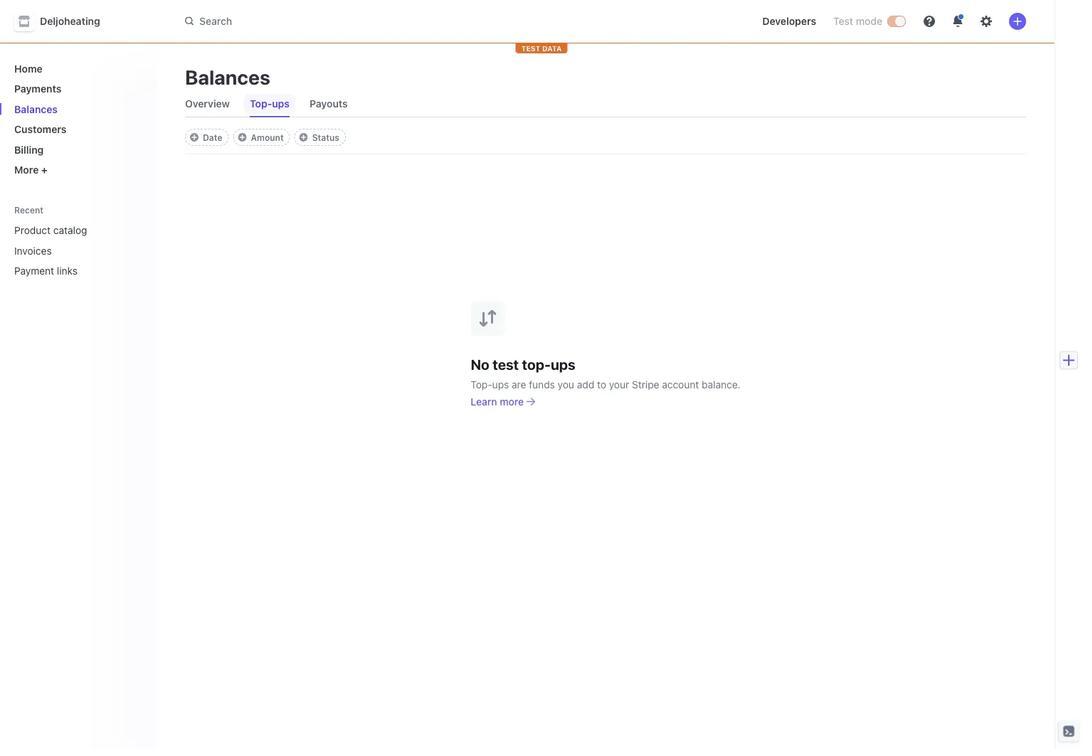 Task type: vqa. For each thing, say whether or not it's contained in the screenshot.
RECENT
yes



Task type: describe. For each thing, give the bounding box(es) containing it.
+
[[41, 164, 48, 176]]

no
[[471, 356, 489, 373]]

help image
[[924, 16, 935, 27]]

links
[[57, 265, 78, 277]]

ups for top-ups are funds you add to your stripe account balance.
[[492, 379, 509, 390]]

recent
[[14, 205, 43, 215]]

product
[[14, 225, 51, 236]]

test data
[[521, 44, 562, 52]]

data
[[542, 44, 562, 52]]

1 horizontal spatial balances
[[185, 65, 270, 89]]

toolbar containing date
[[185, 129, 346, 146]]

balances link
[[9, 97, 145, 121]]

payouts
[[310, 98, 348, 110]]

amount
[[251, 132, 284, 142]]

add status image
[[299, 133, 308, 142]]

balances inside "core navigation links" element
[[14, 103, 58, 115]]

core navigation links element
[[9, 57, 145, 181]]

your
[[609, 379, 629, 390]]

top-ups link
[[244, 94, 295, 114]]

payment
[[14, 265, 54, 277]]

developers link
[[757, 10, 822, 33]]

more
[[14, 164, 39, 176]]

more
[[500, 396, 524, 407]]

home
[[14, 63, 42, 74]]

invoices
[[14, 245, 52, 257]]

top- for top-ups are funds you add to your stripe account balance.
[[471, 379, 492, 390]]

top- for top-ups
[[250, 98, 272, 110]]

home link
[[9, 57, 145, 80]]

add
[[577, 379, 594, 390]]

date
[[203, 132, 222, 142]]

no test top-ups
[[471, 356, 575, 373]]

product catalog
[[14, 225, 87, 236]]

mode
[[856, 15, 882, 27]]

invoices link
[[9, 239, 125, 262]]

account
[[662, 379, 699, 390]]

top-ups tab
[[244, 91, 295, 117]]

you
[[558, 379, 574, 390]]



Task type: locate. For each thing, give the bounding box(es) containing it.
settings image
[[981, 16, 992, 27]]

1 horizontal spatial top-
[[471, 379, 492, 390]]

top- inside top-ups "link"
[[250, 98, 272, 110]]

1 vertical spatial balances
[[14, 103, 58, 115]]

1 vertical spatial top-
[[471, 379, 492, 390]]

billing link
[[9, 138, 145, 161]]

toolbar
[[185, 129, 346, 146]]

balances
[[185, 65, 270, 89], [14, 103, 58, 115]]

2 vertical spatial ups
[[492, 379, 509, 390]]

ups for top-ups
[[272, 98, 290, 110]]

balance.
[[702, 379, 741, 390]]

learn more
[[471, 396, 524, 407]]

add date image
[[190, 133, 199, 142]]

ups up you
[[551, 356, 575, 373]]

learn
[[471, 396, 497, 407]]

test
[[833, 15, 853, 27]]

0 horizontal spatial balances
[[14, 103, 58, 115]]

0 horizontal spatial ups
[[272, 98, 290, 110]]

overview
[[185, 98, 230, 110]]

Search text field
[[176, 8, 578, 34]]

payments link
[[9, 77, 145, 100]]

balances down payments
[[14, 103, 58, 115]]

test
[[521, 44, 540, 52]]

search
[[199, 15, 232, 27]]

learn more link
[[471, 395, 535, 409]]

top-
[[522, 356, 551, 373]]

2 horizontal spatial ups
[[551, 356, 575, 373]]

ups up learn more
[[492, 379, 509, 390]]

top-ups are funds you add to your stripe account balance.
[[471, 379, 741, 390]]

notifications image
[[952, 16, 964, 27]]

funds
[[529, 379, 555, 390]]

payment links
[[14, 265, 78, 277]]

customers
[[14, 123, 66, 135]]

billing
[[14, 144, 44, 155]]

deljoheating button
[[14, 11, 114, 31]]

payments
[[14, 83, 61, 95]]

more +
[[14, 164, 48, 176]]

recent navigation links element
[[0, 204, 157, 283]]

0 vertical spatial ups
[[272, 98, 290, 110]]

test mode
[[833, 15, 882, 27]]

recent element
[[0, 219, 157, 283]]

balances up overview
[[185, 65, 270, 89]]

product catalog link
[[9, 219, 125, 242]]

Search search field
[[176, 8, 578, 34]]

deljoheating
[[40, 15, 100, 27]]

tab list
[[179, 91, 1026, 117]]

test
[[493, 356, 519, 373]]

1 horizontal spatial ups
[[492, 379, 509, 390]]

catalog
[[53, 225, 87, 236]]

1 vertical spatial ups
[[551, 356, 575, 373]]

payouts link
[[304, 94, 353, 114]]

payment links link
[[9, 259, 125, 283]]

add amount image
[[238, 133, 247, 142]]

ups
[[272, 98, 290, 110], [551, 356, 575, 373], [492, 379, 509, 390]]

to
[[597, 379, 606, 390]]

top-ups
[[250, 98, 290, 110]]

developers
[[762, 15, 816, 27]]

tab list containing overview
[[179, 91, 1026, 117]]

top-
[[250, 98, 272, 110], [471, 379, 492, 390]]

ups up amount at the left top of page
[[272, 98, 290, 110]]

stripe
[[632, 379, 659, 390]]

0 vertical spatial balances
[[185, 65, 270, 89]]

top- up learn
[[471, 379, 492, 390]]

0 vertical spatial top-
[[250, 98, 272, 110]]

ups inside "link"
[[272, 98, 290, 110]]

0 horizontal spatial top-
[[250, 98, 272, 110]]

top- up amount at the left top of page
[[250, 98, 272, 110]]

status
[[312, 132, 339, 142]]

are
[[512, 379, 526, 390]]

customers link
[[9, 118, 145, 141]]

overview link
[[179, 94, 236, 114]]



